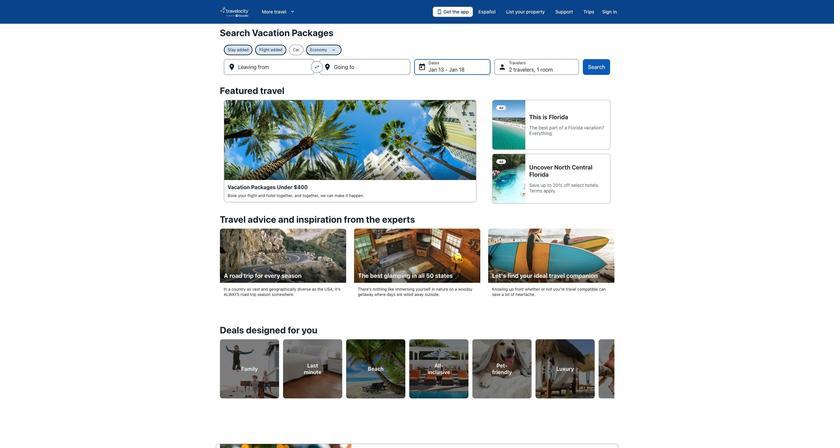 Task type: locate. For each thing, give the bounding box(es) containing it.
travelocity logo image
[[220, 7, 249, 17]]

main content
[[0, 24, 835, 449]]

swap origin and destination values image
[[314, 64, 320, 70]]



Task type: describe. For each thing, give the bounding box(es) containing it.
travel advice and inspiration from the experts region
[[216, 211, 619, 309]]

featured travel region
[[216, 82, 619, 211]]

previous image
[[216, 363, 224, 371]]

download the app button image
[[437, 9, 443, 14]]

next image
[[611, 363, 619, 371]]



